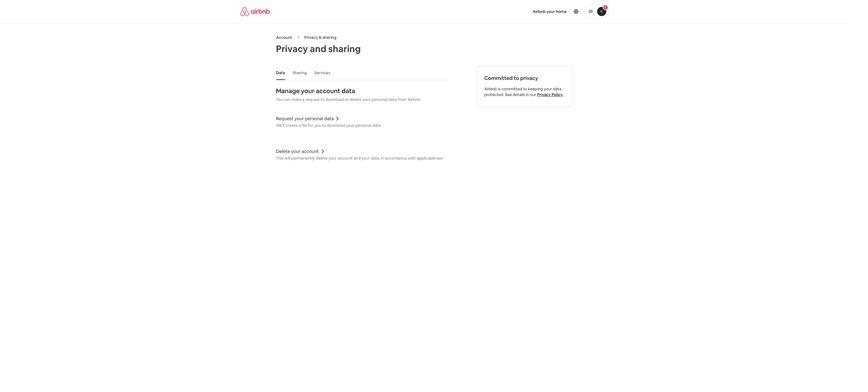 Task type: vqa. For each thing, say whether or not it's contained in the screenshot.
'States'
no



Task type: describe. For each thing, give the bounding box(es) containing it.
sharing
[[293, 70, 307, 76]]

profile element
[[432, 0, 609, 23]]

your inside request your personal data "button"
[[295, 116, 304, 122]]

to inside airbnb is committed to keeping your data protected. see details in our
[[524, 86, 528, 92]]

.
[[563, 92, 564, 97]]

data.
[[372, 123, 382, 128]]

sharing for privacy & sharing
[[323, 35, 337, 40]]

0 horizontal spatial delete
[[316, 156, 328, 161]]

details
[[513, 92, 526, 97]]

request your personal data button
[[276, 116, 448, 122]]

applicable
[[417, 156, 436, 161]]

data left from at the top left of page
[[389, 97, 397, 102]]

services button
[[312, 67, 334, 78]]

create
[[286, 123, 298, 128]]

protected.
[[485, 92, 505, 97]]

keeping
[[529, 86, 543, 92]]

0 horizontal spatial in
[[381, 156, 384, 161]]

is
[[498, 86, 501, 92]]

delete your account link
[[276, 149, 448, 155]]

delete your account
[[276, 149, 319, 155]]

request
[[306, 97, 320, 102]]

your inside delete your account link
[[291, 149, 301, 155]]

2 vertical spatial privacy
[[538, 92, 551, 97]]

you
[[315, 123, 321, 128]]

we'll create a file for you to download your personal data.
[[276, 123, 382, 128]]

law.
[[437, 156, 444, 161]]

committed
[[502, 86, 523, 92]]

in inside airbnb is committed to keeping your data protected. see details in our
[[526, 92, 530, 97]]

1 vertical spatial download
[[327, 123, 346, 128]]

data inside airbnb is committed to keeping your data protected. see details in our
[[553, 86, 562, 92]]

privacy for privacy & sharing
[[305, 35, 318, 40]]

personal inside manage your account data you can make a request to download or delete your personal data from airbnb.
[[372, 97, 388, 102]]

our
[[530, 92, 537, 97]]

committed to privacy
[[485, 75, 539, 82]]

data up or
[[342, 87, 356, 95]]

to up committed
[[514, 75, 520, 82]]

delete
[[276, 149, 290, 155]]

data
[[276, 70, 285, 76]]

privacy & sharing
[[305, 35, 337, 40]]

file
[[302, 123, 307, 128]]

privacy for privacy and sharing
[[276, 43, 308, 55]]

airbnb for airbnb is committed to keeping your data protected. see details in our
[[485, 86, 497, 92]]

airbnb your home
[[533, 9, 567, 14]]

this
[[276, 156, 284, 161]]

0 vertical spatial and
[[310, 43, 327, 55]]

sharing for privacy and sharing
[[329, 43, 361, 55]]

data button
[[273, 67, 288, 78]]

account
[[276, 35, 292, 40]]

will
[[285, 156, 291, 161]]

manage
[[276, 87, 300, 95]]

account for delete
[[302, 149, 319, 155]]

a inside manage your account data you can make a request to download or delete your personal data from airbnb.
[[303, 97, 305, 102]]

can
[[284, 97, 291, 102]]

tab list containing data
[[273, 66, 448, 80]]



Task type: locate. For each thing, give the bounding box(es) containing it.
0 vertical spatial account
[[316, 87, 341, 95]]

0 vertical spatial in
[[526, 92, 530, 97]]

your inside the airbnb your home link
[[547, 9, 556, 14]]

home
[[556, 9, 567, 14]]

2 horizontal spatial personal
[[372, 97, 388, 102]]

1 vertical spatial personal
[[305, 116, 323, 122]]

0 vertical spatial personal
[[372, 97, 388, 102]]

policy
[[552, 92, 563, 97]]

0 horizontal spatial airbnb
[[485, 86, 497, 92]]

personal down request your personal data "button"
[[356, 123, 372, 128]]

your inside airbnb is committed to keeping your data protected. see details in our
[[544, 86, 553, 92]]

privacy policy .
[[538, 92, 564, 97]]

delete inside manage your account data you can make a request to download or delete your personal data from airbnb.
[[350, 97, 362, 102]]

your
[[547, 9, 556, 14], [544, 86, 553, 92], [301, 87, 315, 95], [363, 97, 371, 102], [295, 116, 304, 122], [346, 123, 355, 128], [291, 149, 301, 155], [329, 156, 337, 161], [362, 156, 370, 161]]

airbnb.
[[408, 97, 421, 102]]

1 horizontal spatial airbnb
[[533, 9, 546, 14]]

personal up 'for'
[[305, 116, 323, 122]]

services
[[315, 70, 331, 76]]

airbnb for airbnb your home
[[533, 9, 546, 14]]

personal
[[372, 97, 388, 102], [305, 116, 323, 122], [356, 123, 372, 128]]

accordance
[[385, 156, 407, 161]]

to up details
[[524, 86, 528, 92]]

from
[[398, 97, 407, 102]]

in left our
[[526, 92, 530, 97]]

airbnb inside profile element
[[533, 9, 546, 14]]

to
[[514, 75, 520, 82], [524, 86, 528, 92], [321, 97, 325, 102], [322, 123, 326, 128]]

0 vertical spatial sharing
[[323, 35, 337, 40]]

data
[[553, 86, 562, 92], [342, 87, 356, 95], [389, 97, 397, 102], [324, 116, 334, 122]]

0 vertical spatial airbnb
[[533, 9, 546, 14]]

tab list
[[273, 66, 448, 80]]

2 vertical spatial personal
[[356, 123, 372, 128]]

1 horizontal spatial a
[[303, 97, 305, 102]]

account down delete your account link
[[338, 156, 353, 161]]

and down &
[[310, 43, 327, 55]]

or
[[345, 97, 349, 102]]

1 horizontal spatial delete
[[350, 97, 362, 102]]

1 horizontal spatial and
[[354, 156, 361, 161]]

airbnb your home link
[[530, 5, 571, 18]]

a
[[303, 97, 305, 102], [299, 123, 301, 128]]

account up request
[[316, 87, 341, 95]]

to right request
[[321, 97, 325, 102]]

make
[[292, 97, 302, 102]]

0 vertical spatial delete
[[350, 97, 362, 102]]

data up policy
[[553, 86, 562, 92]]

data,
[[371, 156, 380, 161]]

1 horizontal spatial in
[[526, 92, 530, 97]]

privacy policy link
[[538, 92, 563, 97]]

request
[[276, 116, 294, 122]]

account up permanently
[[302, 149, 319, 155]]

with
[[408, 156, 416, 161]]

download inside manage your account data you can make a request to download or delete your personal data from airbnb.
[[326, 97, 344, 102]]

personal inside "button"
[[305, 116, 323, 122]]

delete
[[350, 97, 362, 102], [316, 156, 328, 161]]

1 vertical spatial in
[[381, 156, 384, 161]]

1 vertical spatial account
[[302, 149, 319, 155]]

sharing down privacy & sharing
[[329, 43, 361, 55]]

1 vertical spatial delete
[[316, 156, 328, 161]]

to inside manage your account data you can make a request to download or delete your personal data from airbnb.
[[321, 97, 325, 102]]

a left file
[[299, 123, 301, 128]]

account inside delete your account link
[[302, 149, 319, 155]]

privacy left &
[[305, 35, 318, 40]]

download right the you at the top of page
[[327, 123, 346, 128]]

personal left from at the top left of page
[[372, 97, 388, 102]]

1 vertical spatial a
[[299, 123, 301, 128]]

airbnb is committed to keeping your data protected. see details in our
[[485, 86, 562, 97]]

manage your account data you can make a request to download or delete your personal data from airbnb.
[[276, 87, 421, 102]]

delete right permanently
[[316, 156, 328, 161]]

this will permanently delete your account and your data, in accordance with applicable law.
[[276, 156, 444, 161]]

0 horizontal spatial and
[[310, 43, 327, 55]]

permanently
[[291, 156, 315, 161]]

see
[[505, 92, 512, 97]]

download
[[326, 97, 344, 102], [327, 123, 346, 128]]

1
[[605, 5, 607, 9]]

0 horizontal spatial personal
[[305, 116, 323, 122]]

for
[[308, 123, 314, 128]]

account inside manage your account data you can make a request to download or delete your personal data from airbnb.
[[316, 87, 341, 95]]

committed
[[485, 75, 513, 82]]

&
[[319, 35, 322, 40]]

in right "data,"
[[381, 156, 384, 161]]

airbnb
[[533, 9, 546, 14], [485, 86, 497, 92]]

privacy
[[521, 75, 539, 82]]

in
[[526, 92, 530, 97], [381, 156, 384, 161]]

airbnb up protected.
[[485, 86, 497, 92]]

1 horizontal spatial personal
[[356, 123, 372, 128]]

privacy down account link
[[276, 43, 308, 55]]

download left or
[[326, 97, 344, 102]]

to right the you at the top of page
[[322, 123, 326, 128]]

privacy down keeping at top
[[538, 92, 551, 97]]

1 vertical spatial sharing
[[329, 43, 361, 55]]

0 vertical spatial privacy
[[305, 35, 318, 40]]

account link
[[276, 35, 292, 40]]

1 vertical spatial and
[[354, 156, 361, 161]]

a right make
[[303, 97, 305, 102]]

account
[[316, 87, 341, 95], [302, 149, 319, 155], [338, 156, 353, 161]]

data up "we'll create a file for you to download your personal data."
[[324, 116, 334, 122]]

sharing right &
[[323, 35, 337, 40]]

airbnb left home
[[533, 9, 546, 14]]

we'll
[[276, 123, 285, 128]]

1 button
[[585, 5, 609, 18]]

request your personal data
[[276, 116, 334, 122]]

account for manage
[[316, 87, 341, 95]]

you
[[276, 97, 283, 102]]

1 vertical spatial airbnb
[[485, 86, 497, 92]]

and down delete your account link
[[354, 156, 361, 161]]

data inside "button"
[[324, 116, 334, 122]]

1 vertical spatial privacy
[[276, 43, 308, 55]]

privacy and sharing
[[276, 43, 361, 55]]

and
[[310, 43, 327, 55], [354, 156, 361, 161]]

0 vertical spatial a
[[303, 97, 305, 102]]

delete right or
[[350, 97, 362, 102]]

0 horizontal spatial a
[[299, 123, 301, 128]]

2 vertical spatial account
[[338, 156, 353, 161]]

airbnb inside airbnb is committed to keeping your data protected. see details in our
[[485, 86, 497, 92]]

sharing button
[[290, 67, 310, 78]]

privacy
[[305, 35, 318, 40], [276, 43, 308, 55], [538, 92, 551, 97]]

sharing
[[323, 35, 337, 40], [329, 43, 361, 55]]

0 vertical spatial download
[[326, 97, 344, 102]]



